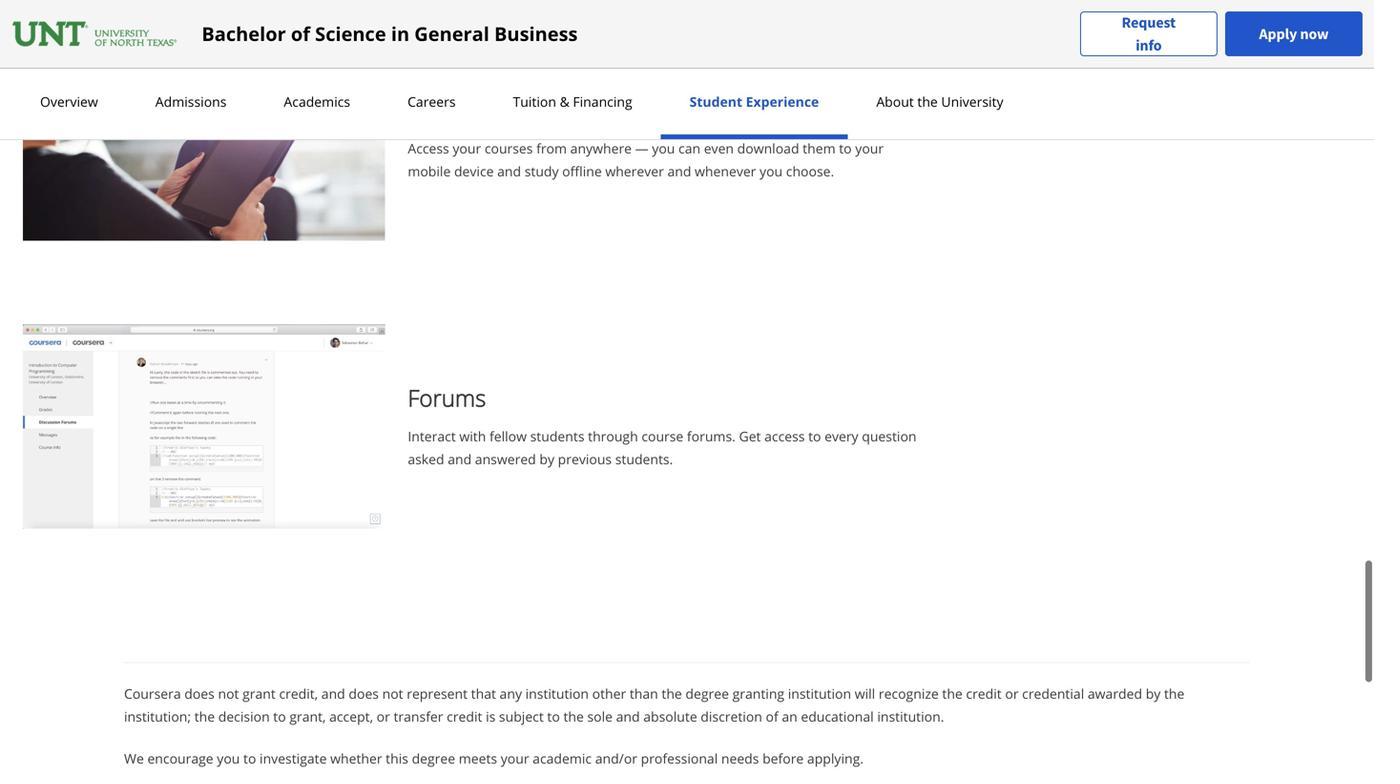 Task type: locate. For each thing, give the bounding box(es) containing it.
forums.
[[687, 427, 736, 446]]

info
[[1136, 36, 1162, 55]]

0 horizontal spatial by
[[540, 450, 555, 469]]

to
[[839, 140, 852, 158], [808, 427, 821, 446], [273, 708, 286, 726], [547, 708, 560, 726], [243, 750, 256, 768]]

1 vertical spatial by
[[1146, 685, 1161, 703]]

the
[[918, 93, 938, 111], [662, 685, 682, 703], [942, 685, 963, 703], [1164, 685, 1185, 703], [194, 708, 215, 726], [564, 708, 584, 726]]

to left grant,
[[273, 708, 286, 726]]

1 horizontal spatial degree
[[686, 685, 729, 703]]

0 vertical spatial you
[[652, 140, 675, 158]]

0 horizontal spatial degree
[[412, 750, 455, 768]]

to left every
[[808, 427, 821, 446]]

degree
[[686, 685, 729, 703], [412, 750, 455, 768]]

of left science
[[291, 21, 310, 47]]

of inside coursera does not grant credit, and does not represent that any institution other than the degree granting institution will recognize the credit or credential awarded by the institution; the decision to grant, accept, or transfer credit is subject to the sole and absolute discretion of an educational institution.
[[766, 708, 779, 726]]

by inside 'interact with fellow students through course forums. get access to every question asked and answered by previous students.'
[[540, 450, 555, 469]]

accept,
[[329, 708, 373, 726]]

and inside 'interact with fellow students through course forums. get access to every question asked and answered by previous students.'
[[448, 450, 472, 469]]

institution up educational at the right of page
[[788, 685, 851, 703]]

or right accept,
[[377, 708, 390, 726]]

1 horizontal spatial of
[[766, 708, 779, 726]]

educational
[[801, 708, 874, 726]]

other
[[592, 685, 626, 703]]

business
[[494, 21, 578, 47]]

0 vertical spatial of
[[291, 21, 310, 47]]

0 vertical spatial credit
[[966, 685, 1002, 703]]

1 horizontal spatial credit
[[966, 685, 1002, 703]]

credit
[[966, 685, 1002, 703], [447, 708, 482, 726]]

2 horizontal spatial your
[[855, 140, 884, 158]]

apply now button
[[1225, 11, 1363, 56]]

does up accept,
[[349, 685, 379, 703]]

student experience
[[690, 93, 819, 111]]

now
[[1300, 24, 1329, 43]]

and
[[497, 162, 521, 181], [668, 162, 691, 181], [448, 450, 472, 469], [321, 685, 345, 703], [616, 708, 640, 726]]

offline
[[562, 162, 602, 181]]

access your courses from anywhere — you can even download them to your mobile device and study offline wherever and whenever you choose.
[[408, 140, 884, 181]]

by
[[540, 450, 555, 469], [1146, 685, 1161, 703]]

0 horizontal spatial not
[[218, 685, 239, 703]]

degree right this
[[412, 750, 455, 768]]

your up device
[[453, 140, 481, 158]]

1 horizontal spatial not
[[382, 685, 403, 703]]

2 does from the left
[[349, 685, 379, 703]]

by right awarded
[[1146, 685, 1161, 703]]

bachelor
[[202, 21, 286, 47]]

credit left is
[[447, 708, 482, 726]]

by down students
[[540, 450, 555, 469]]

1 vertical spatial of
[[766, 708, 779, 726]]

1 vertical spatial degree
[[412, 750, 455, 768]]

not
[[218, 685, 239, 703], [382, 685, 403, 703]]

answered
[[475, 450, 536, 469]]

experience
[[746, 93, 819, 111]]

1 horizontal spatial does
[[349, 685, 379, 703]]

tuition & financing link
[[507, 93, 638, 111]]

0 vertical spatial by
[[540, 450, 555, 469]]

the left decision
[[194, 708, 215, 726]]

and down the with
[[448, 450, 472, 469]]

access
[[765, 427, 805, 446]]

absolute
[[643, 708, 697, 726]]

2 vertical spatial you
[[217, 750, 240, 768]]

of left the an
[[766, 708, 779, 726]]

before
[[763, 750, 804, 768]]

not up transfer
[[382, 685, 403, 703]]

question
[[862, 427, 917, 446]]

discretion
[[701, 708, 762, 726]]

you
[[652, 140, 675, 158], [760, 162, 783, 181], [217, 750, 240, 768]]

interact
[[408, 427, 456, 446]]

0 horizontal spatial or
[[377, 708, 390, 726]]

does right the "coursera"
[[184, 685, 215, 703]]

credit left the credential
[[966, 685, 1002, 703]]

to right them
[[839, 140, 852, 158]]

and down than
[[616, 708, 640, 726]]

an
[[782, 708, 798, 726]]

1 horizontal spatial institution
[[788, 685, 851, 703]]

awarded
[[1088, 685, 1142, 703]]

institution up subject
[[526, 685, 589, 703]]

from
[[536, 140, 567, 158]]

whether
[[330, 750, 382, 768]]

meets
[[459, 750, 497, 768]]

1 institution from the left
[[526, 685, 589, 703]]

1 vertical spatial or
[[377, 708, 390, 726]]

credential
[[1022, 685, 1084, 703]]

download
[[737, 140, 799, 158]]

mobile
[[408, 162, 451, 181]]

student
[[690, 93, 743, 111]]

to inside 'access your courses from anywhere — you can even download them to your mobile device and study offline wherever and whenever you choose.'
[[839, 140, 852, 158]]

or left the credential
[[1005, 685, 1019, 703]]

course
[[642, 427, 684, 446]]

the left sole
[[564, 708, 584, 726]]

&
[[560, 93, 570, 111]]

you down download
[[760, 162, 783, 181]]

about
[[876, 93, 914, 111]]

anywhere
[[570, 140, 632, 158]]

0 vertical spatial or
[[1005, 685, 1019, 703]]

the up absolute
[[662, 685, 682, 703]]

and up accept,
[[321, 685, 345, 703]]

0 horizontal spatial does
[[184, 685, 215, 703]]

does
[[184, 685, 215, 703], [349, 685, 379, 703]]

0 vertical spatial degree
[[686, 685, 729, 703]]

0 horizontal spatial your
[[453, 140, 481, 158]]

can
[[679, 140, 701, 158]]

the right about
[[918, 93, 938, 111]]

through
[[588, 427, 638, 446]]

0 horizontal spatial institution
[[526, 685, 589, 703]]

you right —
[[652, 140, 675, 158]]

your right "meets"
[[501, 750, 529, 768]]

you down decision
[[217, 750, 240, 768]]

of
[[291, 21, 310, 47], [766, 708, 779, 726]]

institution
[[526, 685, 589, 703], [788, 685, 851, 703]]

institution;
[[124, 708, 191, 726]]

2 horizontal spatial you
[[760, 162, 783, 181]]

1 horizontal spatial or
[[1005, 685, 1019, 703]]

needs
[[721, 750, 759, 768]]

study
[[525, 162, 559, 181]]

your
[[453, 140, 481, 158], [855, 140, 884, 158], [501, 750, 529, 768]]

fellow
[[490, 427, 527, 446]]

not up decision
[[218, 685, 239, 703]]

coursera
[[124, 685, 181, 703]]

than
[[630, 685, 658, 703]]

that
[[471, 685, 496, 703]]

or
[[1005, 685, 1019, 703], [377, 708, 390, 726]]

2 not from the left
[[382, 685, 403, 703]]

your right them
[[855, 140, 884, 158]]

academics
[[284, 93, 350, 111]]

by inside coursera does not grant credit, and does not represent that any institution other than the degree granting institution will recognize the credit or credential awarded by the institution; the decision to grant, accept, or transfer credit is subject to the sole and absolute discretion of an educational institution.
[[1146, 685, 1161, 703]]

degree up discretion
[[686, 685, 729, 703]]

1 horizontal spatial by
[[1146, 685, 1161, 703]]

0 horizontal spatial credit
[[447, 708, 482, 726]]

to down decision
[[243, 750, 256, 768]]

every
[[825, 427, 859, 446]]

0 horizontal spatial you
[[217, 750, 240, 768]]

credit,
[[279, 685, 318, 703]]



Task type: vqa. For each thing, say whether or not it's contained in the screenshot.
REQUEST INFO
yes



Task type: describe. For each thing, give the bounding box(es) containing it.
choose.
[[786, 162, 834, 181]]

about the university link
[[871, 93, 1009, 111]]

decision
[[218, 708, 270, 726]]

transfer
[[394, 708, 443, 726]]

whenever
[[695, 162, 756, 181]]

1 not from the left
[[218, 685, 239, 703]]

overview link
[[34, 93, 104, 111]]

asked
[[408, 450, 444, 469]]

courses
[[485, 140, 533, 158]]

wherever
[[605, 162, 664, 181]]

with
[[459, 427, 486, 446]]

to right subject
[[547, 708, 560, 726]]

investigate
[[260, 750, 327, 768]]

and down courses
[[497, 162, 521, 181]]

will
[[855, 685, 875, 703]]

university of north texas image
[[11, 19, 179, 49]]

mobile
[[408, 95, 478, 126]]

0 horizontal spatial of
[[291, 21, 310, 47]]

apply now
[[1259, 24, 1329, 43]]

2 institution from the left
[[788, 685, 851, 703]]

tuition & financing
[[513, 93, 632, 111]]

encourage
[[147, 750, 213, 768]]

previous
[[558, 450, 612, 469]]

—
[[635, 140, 649, 158]]

subject
[[499, 708, 544, 726]]

any
[[500, 685, 522, 703]]

sole
[[587, 708, 613, 726]]

academics link
[[278, 93, 356, 111]]

1 vertical spatial you
[[760, 162, 783, 181]]

students
[[530, 427, 585, 446]]

request
[[1122, 13, 1176, 32]]

get
[[739, 427, 761, 446]]

tuition
[[513, 93, 556, 111]]

forums
[[408, 383, 486, 414]]

apply
[[1259, 24, 1297, 43]]

and down the can
[[668, 162, 691, 181]]

interact with fellow students through course forums. get access to every question asked and answered by previous students.
[[408, 427, 917, 469]]

applying.
[[807, 750, 864, 768]]

device
[[454, 162, 494, 181]]

is
[[486, 708, 496, 726]]

general
[[414, 21, 489, 47]]

careers
[[408, 93, 456, 111]]

financing
[[573, 93, 632, 111]]

degree inside coursera does not grant credit, and does not represent that any institution other than the degree granting institution will recognize the credit or credential awarded by the institution; the decision to grant, accept, or transfer credit is subject to the sole and absolute discretion of an educational institution.
[[686, 685, 729, 703]]

them
[[803, 140, 836, 158]]

student experience link
[[684, 93, 825, 111]]

we
[[124, 750, 144, 768]]

students.
[[615, 450, 673, 469]]

overview
[[40, 93, 98, 111]]

about the university
[[876, 93, 1004, 111]]

we encourage you to investigate whether this degree meets your academic and/or professional needs before applying.
[[124, 750, 864, 768]]

request info button
[[1080, 11, 1218, 57]]

1 vertical spatial credit
[[447, 708, 482, 726]]

and/or
[[595, 750, 638, 768]]

admissions
[[155, 93, 227, 111]]

the right recognize
[[942, 685, 963, 703]]

access
[[408, 140, 449, 158]]

this
[[386, 750, 408, 768]]

even
[[704, 140, 734, 158]]

grant,
[[289, 708, 326, 726]]

represent
[[407, 685, 468, 703]]

institution.
[[877, 708, 944, 726]]

university
[[941, 93, 1004, 111]]

careers link
[[402, 93, 461, 111]]

request info
[[1122, 13, 1176, 55]]

academic
[[533, 750, 592, 768]]

1 does from the left
[[184, 685, 215, 703]]

1 horizontal spatial your
[[501, 750, 529, 768]]

recognize
[[879, 685, 939, 703]]

coursera does not grant credit, and does not represent that any institution other than the degree granting institution will recognize the credit or credential awarded by the institution; the decision to grant, accept, or transfer credit is subject to the sole and absolute discretion of an educational institution.
[[124, 685, 1185, 726]]

the right awarded
[[1164, 685, 1185, 703]]

to inside 'interact with fellow students through course forums. get access to every question asked and answered by previous students.'
[[808, 427, 821, 446]]

professional
[[641, 750, 718, 768]]

grant
[[243, 685, 276, 703]]

in
[[391, 21, 410, 47]]

1 horizontal spatial you
[[652, 140, 675, 158]]



